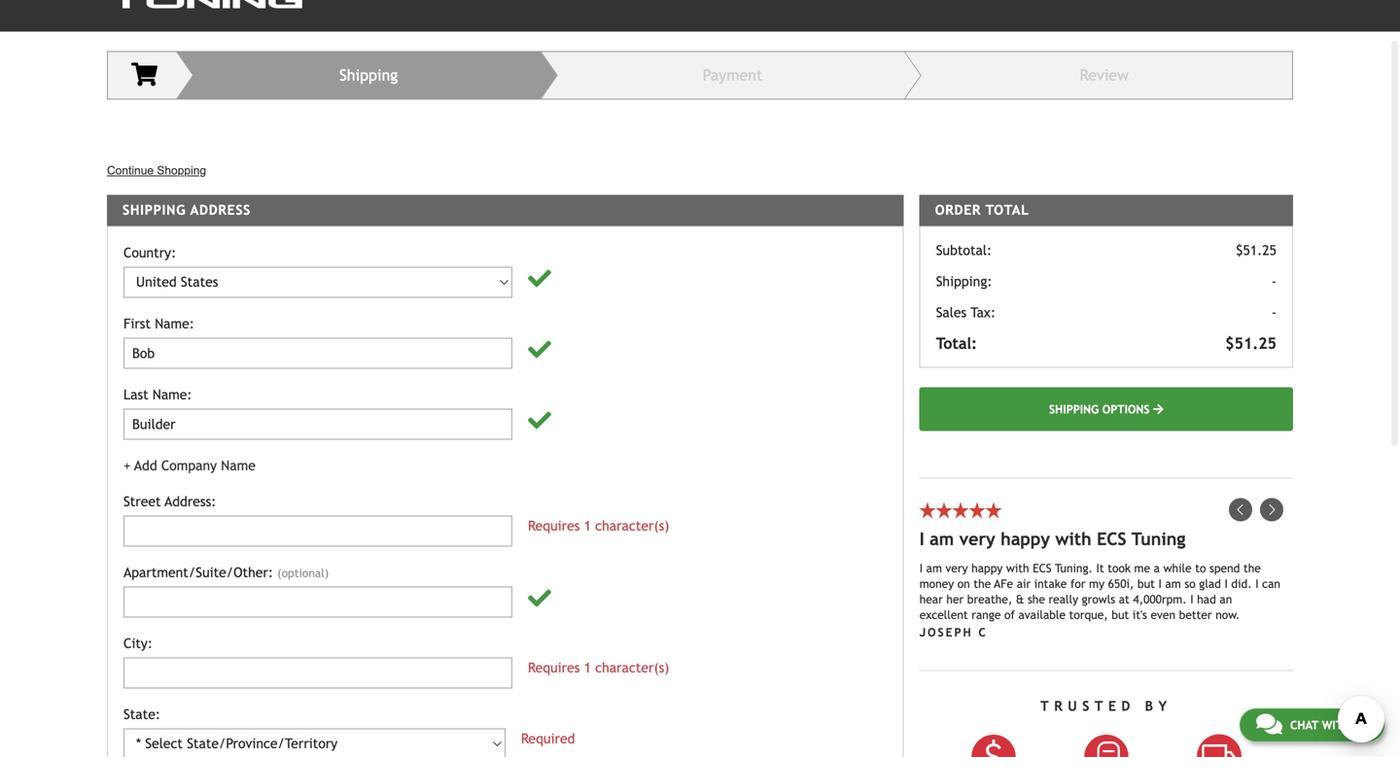 Task type: describe. For each thing, give the bounding box(es) containing it.
her
[[946, 592, 964, 606]]

shipping options button
[[919, 387, 1293, 431]]

shopping cart image
[[131, 63, 158, 86]]

apartment/suite/other:
[[123, 565, 273, 580]]

ecs tuning image
[[107, 0, 321, 8]]

chat with us link
[[1239, 709, 1384, 742]]

tuning.
[[1055, 561, 1093, 575]]

happy for i am very happy with ecs tuning. it took me a while to spend the money on the afe air intake for my 650i, but i am so glad i did. i can hear her breathe, & she really growls at 4,000rpm. i had an excellent range of available torque, but it's even better now. joseph c
[[971, 561, 1003, 575]]

requires 1 character(s) for city:
[[528, 660, 669, 675]]

better
[[1179, 608, 1212, 621]]

ecs for tuning
[[1097, 529, 1126, 549]]

glad
[[1199, 577, 1221, 590]]

street
[[123, 494, 161, 509]]

1 vertical spatial but
[[1112, 608, 1129, 621]]

next slide image
[[1260, 498, 1283, 521]]

(optional)
[[277, 566, 329, 580]]

name: for last name:
[[153, 387, 192, 402]]

of
[[1004, 608, 1015, 621]]

so
[[1185, 577, 1196, 590]]

range
[[972, 608, 1001, 621]]

very for i am very happy with ecs tuning
[[959, 529, 995, 549]]

last
[[123, 387, 148, 402]]

it's
[[1133, 608, 1147, 621]]

c
[[978, 625, 987, 639]]

address:
[[165, 494, 216, 509]]

options
[[1102, 402, 1150, 416]]

comments image
[[1256, 713, 1282, 736]]

name: for first name:
[[155, 316, 194, 331]]

tax:
[[971, 305, 996, 320]]

trusted by
[[1040, 698, 1172, 714]]

character(s) for street address:
[[595, 518, 669, 534]]

1 for street address:
[[584, 518, 591, 534]]

4,000rpm.
[[1133, 592, 1187, 606]]

650i,
[[1108, 577, 1134, 590]]

on
[[957, 577, 970, 590]]

breathe,
[[967, 592, 1012, 606]]

to
[[1195, 561, 1206, 575]]

spend
[[1209, 561, 1240, 575]]

excellent
[[919, 608, 968, 621]]

chat
[[1290, 718, 1318, 732]]

with for tuning.
[[1006, 561, 1029, 575]]

total:
[[936, 334, 977, 352]]

requires for city:
[[528, 660, 580, 675]]

total
[[986, 202, 1029, 218]]

ecs for tuning.
[[1033, 561, 1052, 575]]

by
[[1145, 698, 1172, 714]]

company name
[[161, 458, 256, 473]]

chat with us
[[1290, 718, 1368, 732]]

first
[[123, 316, 151, 331]]

2 - from the top
[[1272, 305, 1277, 320]]

took
[[1108, 561, 1131, 575]]

1 - from the top
[[1272, 273, 1277, 289]]

sales
[[936, 305, 967, 320]]

trusted
[[1040, 698, 1135, 714]]

0 vertical spatial $51.25
[[1236, 242, 1277, 258]]

happy for i am very happy with ecs tuning
[[1001, 529, 1050, 549]]

us
[[1354, 718, 1368, 732]]

requires for street address:
[[528, 518, 580, 534]]

1 horizontal spatial but
[[1137, 577, 1155, 590]]

at
[[1119, 592, 1130, 606]]

arrow right image
[[1153, 403, 1163, 415]]



Task type: vqa. For each thing, say whether or not it's contained in the screenshot.
'with'
yes



Task type: locate. For each thing, give the bounding box(es) containing it.
0 vertical spatial character(s)
[[595, 518, 669, 534]]

the up did.
[[1243, 561, 1261, 575]]

it
[[1096, 561, 1104, 575]]

can
[[1262, 577, 1280, 590]]

name:
[[155, 316, 194, 331], [153, 387, 192, 402]]

check image
[[528, 338, 551, 361]]

order
[[935, 202, 981, 218]]

0 horizontal spatial the
[[974, 577, 991, 590]]

1 character(s) from the top
[[595, 518, 669, 534]]

with up air
[[1006, 561, 1029, 575]]

-
[[1272, 273, 1277, 289], [1272, 305, 1277, 320]]

happy inside i am very happy with ecs tuning. it took me a while to spend the money on the afe air intake for my 650i, but i am so glad i did. i can hear her breathe, & she really growls at 4,000rpm. i had an excellent range of available torque, but it's even better now. joseph c
[[971, 561, 1003, 575]]

0 horizontal spatial shipping
[[123, 202, 186, 218]]

sales tax:
[[936, 305, 996, 320]]

1 vertical spatial check image
[[528, 409, 551, 432]]

shipping inside the shipping options button
[[1049, 402, 1099, 416]]

1 vertical spatial am
[[926, 561, 942, 575]]

1 vertical spatial with
[[1006, 561, 1029, 575]]

check image
[[528, 267, 551, 290], [528, 409, 551, 432], [528, 586, 551, 610]]

available
[[1018, 608, 1066, 621]]

state:
[[123, 707, 160, 722]]

0 vertical spatial with
[[1055, 529, 1092, 549]]

1
[[584, 518, 591, 534], [584, 660, 591, 675]]

1 vertical spatial ecs
[[1033, 561, 1052, 575]]

city:
[[123, 636, 153, 651]]

continue shopping
[[107, 164, 206, 177]]

with up tuning.
[[1055, 529, 1092, 549]]

0 vertical spatial am
[[930, 529, 954, 549]]

now.
[[1215, 608, 1240, 621]]

really
[[1049, 592, 1078, 606]]

0 vertical spatial requires 1 character(s)
[[528, 518, 669, 534]]

1 vertical spatial 1
[[584, 660, 591, 675]]

the up breathe,
[[974, 577, 991, 590]]

last name:
[[123, 387, 192, 402]]

happy
[[1001, 529, 1050, 549], [971, 561, 1003, 575]]

my
[[1089, 577, 1104, 590]]

shipping left the options
[[1049, 402, 1099, 416]]

very inside i am very happy with ecs tuning. it took me a while to spend the money on the afe air intake for my 650i, but i am so glad i did. i can hear her breathe, & she really growls at 4,000rpm. i had an excellent range of available torque, but it's even better now. joseph c
[[946, 561, 968, 575]]

1 vertical spatial very
[[946, 561, 968, 575]]

required
[[521, 731, 575, 746]]

1 horizontal spatial with
[[1055, 529, 1092, 549]]

address
[[190, 202, 251, 218]]

0 vertical spatial very
[[959, 529, 995, 549]]

1 1 from the top
[[584, 518, 591, 534]]

character(s)
[[595, 518, 669, 534], [595, 660, 669, 675]]

am for i am very happy with ecs tuning. it took me a while to spend the money on the afe air intake for my 650i, but i am so glad i did. i can hear her breathe, & she really growls at 4,000rpm. i had an excellent range of available torque, but it's even better now. joseph c
[[926, 561, 942, 575]]

i am very happy with ecs tuning. it took me a while to spend the money on the afe air intake for my 650i, but i am so glad i did. i can hear her breathe, & she really growls at 4,000rpm. i had an excellent range of available torque, but it's even better now. joseph c
[[919, 561, 1280, 639]]

shipping options
[[1049, 402, 1153, 416]]

1 horizontal spatial shipping
[[1049, 402, 1099, 416]]

2 horizontal spatial with
[[1322, 718, 1351, 732]]

check image for country:
[[528, 267, 551, 290]]

a
[[1154, 561, 1160, 575]]

1 requires from the top
[[528, 518, 580, 534]]

while
[[1163, 561, 1192, 575]]

she
[[1028, 592, 1045, 606]]

hear
[[919, 592, 943, 606]]

had
[[1197, 592, 1216, 606]]

0 vertical spatial name:
[[155, 316, 194, 331]]

1 horizontal spatial ecs
[[1097, 529, 1126, 549]]

1 vertical spatial $51.25
[[1225, 334, 1277, 352]]

1 for city:
[[584, 660, 591, 675]]

air
[[1017, 577, 1031, 590]]

2 requires 1 character(s) from the top
[[528, 660, 669, 675]]

&
[[1016, 592, 1024, 606]]

1 horizontal spatial the
[[1243, 561, 1261, 575]]

very
[[959, 529, 995, 549], [946, 561, 968, 575]]

happy up air
[[1001, 529, 1050, 549]]

2 check image from the top
[[528, 409, 551, 432]]

0 vertical spatial check image
[[528, 267, 551, 290]]

growls
[[1082, 592, 1115, 606]]

2 requires from the top
[[528, 660, 580, 675]]

2 1 from the top
[[584, 660, 591, 675]]

2 vertical spatial am
[[1165, 577, 1181, 590]]

0 vertical spatial ecs
[[1097, 529, 1126, 549]]

requires 1 character(s)
[[528, 518, 669, 534], [528, 660, 669, 675]]

ecs up the 'took'
[[1097, 529, 1126, 549]]

1 requires 1 character(s) from the top
[[528, 518, 669, 534]]

i
[[919, 529, 924, 549], [919, 561, 923, 575], [1158, 577, 1162, 590], [1224, 577, 1228, 590], [1255, 577, 1259, 590], [1190, 592, 1194, 606]]

order total
[[935, 202, 1029, 218]]

0 horizontal spatial but
[[1112, 608, 1129, 621]]

2 vertical spatial with
[[1322, 718, 1351, 732]]

continue
[[107, 164, 154, 177]]

name: right first
[[155, 316, 194, 331]]

shopping
[[157, 164, 206, 177]]

am for i am very happy with ecs tuning
[[930, 529, 954, 549]]

0 horizontal spatial ecs
[[1033, 561, 1052, 575]]

company
[[161, 458, 217, 473]]

1 vertical spatial character(s)
[[595, 660, 669, 675]]

0 vertical spatial shipping
[[123, 202, 186, 218]]

intake
[[1034, 577, 1067, 590]]

1 vertical spatial -
[[1272, 305, 1277, 320]]

None text field
[[123, 338, 512, 369], [123, 516, 512, 547], [123, 338, 512, 369], [123, 516, 512, 547]]

shipping:
[[936, 273, 992, 289]]

for
[[1070, 577, 1085, 590]]

1 check image from the top
[[528, 267, 551, 290]]

torque,
[[1069, 608, 1108, 621]]

me
[[1134, 561, 1150, 575]]

with inside i am very happy with ecs tuning. it took me a while to spend the money on the afe air intake for my 650i, but i am so glad i did. i can hear her breathe, & she really growls at 4,000rpm. i had an excellent range of available torque, but it's even better now. joseph c
[[1006, 561, 1029, 575]]

2 character(s) from the top
[[595, 660, 669, 675]]

the
[[1243, 561, 1261, 575], [974, 577, 991, 590]]

1 vertical spatial requires
[[528, 660, 580, 675]]

but down me
[[1137, 577, 1155, 590]]

country:
[[123, 245, 176, 260]]

None text field
[[123, 409, 512, 440], [123, 586, 512, 618], [123, 657, 512, 689], [123, 409, 512, 440], [123, 586, 512, 618], [123, 657, 512, 689]]

am
[[930, 529, 954, 549], [926, 561, 942, 575], [1165, 577, 1181, 590]]

$51.25
[[1236, 242, 1277, 258], [1225, 334, 1277, 352]]

street address:
[[123, 494, 216, 509]]

ecs inside i am very happy with ecs tuning. it took me a while to spend the money on the afe air intake for my 650i, but i am so glad i did. i can hear her breathe, & she really growls at 4,000rpm. i had an excellent range of available torque, but it's even better now. joseph c
[[1033, 561, 1052, 575]]

first name:
[[123, 316, 194, 331]]

shipping address
[[123, 202, 251, 218]]

very for i am very happy with ecs tuning. it took me a while to spend the money on the afe air intake for my 650i, but i am so glad i did. i can hear her breathe, & she really growls at 4,000rpm. i had an excellent range of available torque, but it's even better now. joseph c
[[946, 561, 968, 575]]

apartment/suite/other: (optional)
[[123, 565, 329, 580]]

joseph
[[919, 625, 973, 639]]

but
[[1137, 577, 1155, 590], [1112, 608, 1129, 621]]

0 vertical spatial happy
[[1001, 529, 1050, 549]]

requires
[[528, 518, 580, 534], [528, 660, 580, 675]]

1 vertical spatial the
[[974, 577, 991, 590]]

with for tuning
[[1055, 529, 1092, 549]]

money
[[919, 577, 954, 590]]

3 check image from the top
[[528, 586, 551, 610]]

shipping for shipping options
[[1049, 402, 1099, 416]]

happy up afe
[[971, 561, 1003, 575]]

0 vertical spatial 1
[[584, 518, 591, 534]]

character(s) for city:
[[595, 660, 669, 675]]

check image for last name:
[[528, 409, 551, 432]]

1 vertical spatial shipping
[[1049, 402, 1099, 416]]

with left us
[[1322, 718, 1351, 732]]

even
[[1151, 608, 1175, 621]]

0 vertical spatial the
[[1243, 561, 1261, 575]]

1 vertical spatial happy
[[971, 561, 1003, 575]]

with
[[1055, 529, 1092, 549], [1006, 561, 1029, 575], [1322, 718, 1351, 732]]

an
[[1220, 592, 1232, 606]]

requires 1 character(s) for street address:
[[528, 518, 669, 534]]

ecs
[[1097, 529, 1126, 549], [1033, 561, 1052, 575]]

1 vertical spatial name:
[[153, 387, 192, 402]]

1 vertical spatial requires 1 character(s)
[[528, 660, 669, 675]]

0 vertical spatial -
[[1272, 273, 1277, 289]]

tuning
[[1132, 529, 1186, 549]]

2 vertical spatial check image
[[528, 586, 551, 610]]

0 horizontal spatial with
[[1006, 561, 1029, 575]]

0 vertical spatial requires
[[528, 518, 580, 534]]

subtotal:
[[936, 242, 992, 258]]

ecs up intake
[[1033, 561, 1052, 575]]

shipping for shipping address
[[123, 202, 186, 218]]

did.
[[1231, 577, 1252, 590]]

shipping
[[123, 202, 186, 218], [1049, 402, 1099, 416]]

shipping down continue shopping link
[[123, 202, 186, 218]]

afe
[[994, 577, 1013, 590]]

company name link
[[123, 455, 256, 476]]

previous slide image
[[1229, 498, 1252, 521]]

but down 'at'
[[1112, 608, 1129, 621]]

name
[[221, 458, 256, 473]]

name: right last
[[153, 387, 192, 402]]

i am very happy with ecs tuning
[[919, 529, 1186, 549]]

continue shopping link
[[107, 162, 206, 179]]

0 vertical spatial but
[[1137, 577, 1155, 590]]



